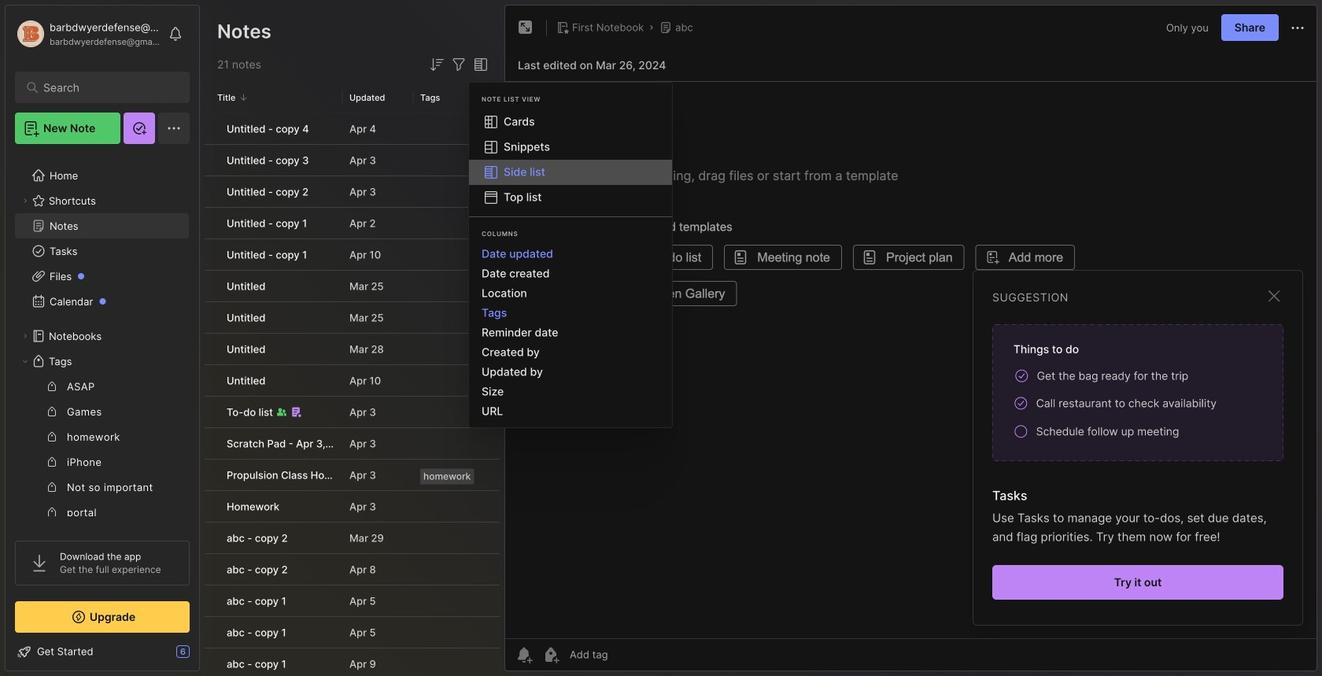 Task type: vqa. For each thing, say whether or not it's contained in the screenshot.
Click to collapse image
yes



Task type: describe. For each thing, give the bounding box(es) containing it.
Help and Learning task checklist field
[[6, 639, 199, 665]]

click to collapse image
[[199, 647, 211, 666]]

Add filters field
[[450, 55, 468, 74]]

15 cell from the top
[[205, 554, 217, 585]]

tree inside main element
[[6, 154, 199, 676]]

1 dropdown list menu from the top
[[469, 109, 672, 210]]

1 cell from the top
[[205, 113, 217, 144]]

main element
[[0, 0, 205, 676]]

16 cell from the top
[[205, 586, 217, 616]]

Account field
[[15, 18, 161, 50]]

18 cell from the top
[[205, 649, 217, 676]]

2 cell from the top
[[205, 145, 217, 176]]

Sort options field
[[428, 55, 446, 74]]

none search field inside main element
[[43, 78, 169, 97]]

13 cell from the top
[[205, 491, 217, 522]]

9 cell from the top
[[205, 365, 217, 396]]

expand notebooks image
[[20, 331, 30, 341]]

10 cell from the top
[[205, 397, 217, 428]]

more actions image
[[1289, 19, 1308, 37]]

3 cell from the top
[[205, 176, 217, 207]]



Task type: locate. For each thing, give the bounding box(es) containing it.
0 vertical spatial dropdown list menu
[[469, 109, 672, 210]]

4 cell from the top
[[205, 208, 217, 239]]

Note Editor text field
[[505, 81, 1317, 639]]

note window element
[[505, 5, 1318, 676]]

add tag image
[[542, 646, 561, 665]]

8 cell from the top
[[205, 334, 217, 365]]

More actions field
[[1289, 18, 1308, 37]]

None search field
[[43, 78, 169, 97]]

6 cell from the top
[[205, 271, 217, 302]]

tree
[[6, 154, 199, 676]]

1 vertical spatial dropdown list menu
[[469, 244, 672, 421]]

11 cell from the top
[[205, 428, 217, 459]]

5 cell from the top
[[205, 239, 217, 270]]

row group
[[205, 113, 500, 676]]

group
[[15, 374, 189, 651]]

7 cell from the top
[[205, 302, 217, 333]]

dropdown list menu
[[469, 109, 672, 210], [469, 244, 672, 421]]

Search text field
[[43, 80, 169, 95]]

14 cell from the top
[[205, 523, 217, 553]]

expand tags image
[[20, 357, 30, 366]]

expand note image
[[516, 18, 535, 37]]

Add tag field
[[568, 648, 687, 662]]

add a reminder image
[[515, 646, 534, 665]]

group inside main element
[[15, 374, 189, 651]]

17 cell from the top
[[205, 617, 217, 648]]

cell
[[205, 113, 217, 144], [205, 145, 217, 176], [205, 176, 217, 207], [205, 208, 217, 239], [205, 239, 217, 270], [205, 271, 217, 302], [205, 302, 217, 333], [205, 334, 217, 365], [205, 365, 217, 396], [205, 397, 217, 428], [205, 428, 217, 459], [205, 460, 217, 491], [205, 491, 217, 522], [205, 523, 217, 553], [205, 554, 217, 585], [205, 586, 217, 616], [205, 617, 217, 648], [205, 649, 217, 676]]

12 cell from the top
[[205, 460, 217, 491]]

menu item
[[469, 160, 672, 185]]

2 dropdown list menu from the top
[[469, 244, 672, 421]]

add filters image
[[450, 55, 468, 74]]

View options field
[[468, 55, 491, 74]]



